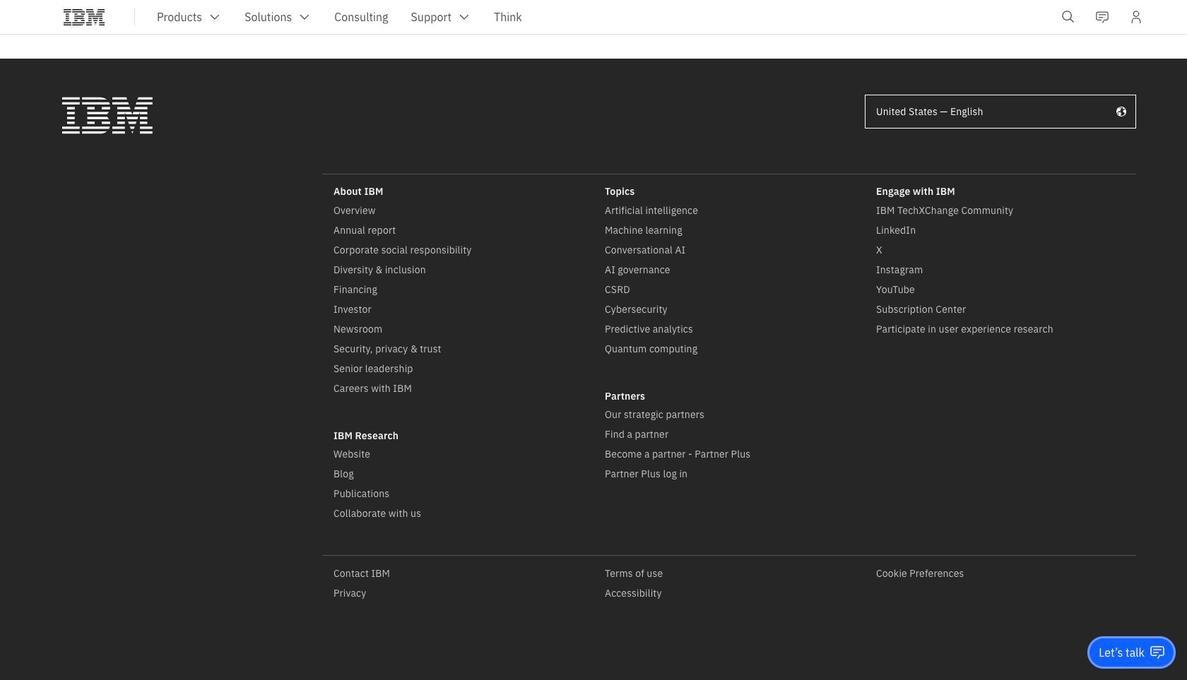 Task type: locate. For each thing, give the bounding box(es) containing it.
let's talk element
[[1099, 645, 1145, 661]]

contact us region
[[1088, 637, 1176, 669]]



Task type: vqa. For each thing, say whether or not it's contained in the screenshot.
Contact Us region
yes



